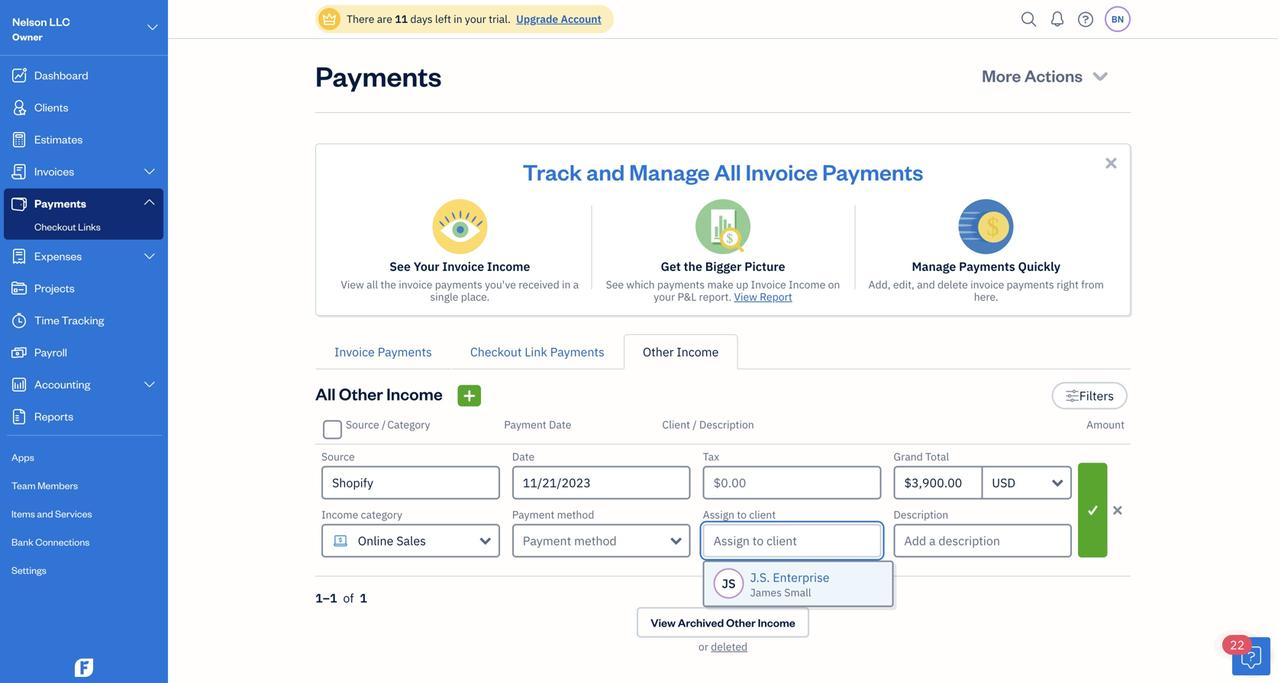 Task type: describe. For each thing, give the bounding box(es) containing it.
your
[[414, 259, 440, 275]]

filters
[[1080, 388, 1114, 404]]

single
[[430, 290, 459, 304]]

add,
[[869, 278, 891, 292]]

income left the category
[[322, 508, 358, 522]]

income category
[[322, 508, 403, 522]]

delete
[[938, 278, 968, 292]]

place.
[[461, 290, 490, 304]]

are
[[377, 12, 392, 26]]

grand total
[[894, 450, 949, 464]]

invoice inside see your invoice income view all the invoice payments you've received in a single place.
[[442, 259, 484, 275]]

usd button
[[983, 466, 1072, 500]]

payments inside payments link
[[34, 196, 86, 210]]

project image
[[10, 281, 28, 296]]

other income link
[[624, 335, 738, 370]]

source / category
[[346, 418, 430, 432]]

22
[[1230, 637, 1245, 653]]

1 vertical spatial other
[[339, 383, 383, 405]]

apps
[[11, 451, 34, 464]]

owner
[[12, 30, 43, 43]]

0 vertical spatial payment method
[[512, 508, 594, 522]]

left
[[435, 12, 451, 26]]

manage payments quickly image
[[959, 199, 1014, 254]]

expenses
[[34, 249, 82, 263]]

checkout for checkout links
[[34, 220, 76, 233]]

11
[[395, 12, 408, 26]]

source for source
[[322, 450, 355, 464]]

make
[[707, 278, 734, 292]]

dashboard link
[[4, 60, 163, 91]]

online
[[358, 533, 394, 549]]

upgrade account link
[[513, 12, 602, 26]]

sales
[[397, 533, 426, 549]]

chevron large down image for expenses
[[143, 250, 157, 263]]

/ for category
[[382, 418, 386, 432]]

dashboard image
[[10, 68, 28, 83]]

reports
[[34, 409, 73, 423]]

team members link
[[4, 473, 163, 499]]

payments link
[[4, 189, 163, 218]]

0 vertical spatial in
[[454, 12, 463, 26]]

upgrade
[[516, 12, 558, 26]]

which
[[627, 278, 655, 292]]

$0.00
[[714, 475, 746, 491]]

chart image
[[10, 377, 28, 393]]

report
[[760, 290, 792, 304]]

invoices
[[34, 164, 74, 178]]

tax $0.00
[[703, 450, 746, 491]]

payroll
[[34, 345, 67, 359]]

see your invoice income view all the invoice payments you've received in a single place.
[[341, 259, 579, 304]]

you've
[[485, 278, 516, 292]]

the inside see your invoice income view all the invoice payments you've received in a single place.
[[381, 278, 396, 292]]

see which payments make up invoice income on your p&l report.
[[606, 278, 840, 304]]

tax
[[703, 450, 720, 464]]

0 vertical spatial all
[[714, 157, 741, 186]]

link
[[525, 344, 547, 360]]

view archived other income link
[[637, 608, 809, 638]]

received
[[519, 278, 560, 292]]

timer image
[[10, 313, 28, 328]]

view for view report
[[734, 290, 758, 304]]

report image
[[10, 409, 28, 425]]

assign
[[703, 508, 735, 522]]

category
[[361, 508, 403, 522]]

get
[[661, 259, 681, 275]]

team
[[11, 479, 36, 492]]

amount
[[1087, 418, 1125, 432]]

estimate image
[[10, 132, 28, 147]]

payment image
[[10, 196, 28, 212]]

Assign to client text field
[[705, 526, 880, 556]]

estimates
[[34, 132, 83, 146]]

items and services
[[11, 507, 92, 520]]

payments for add,
[[1007, 278, 1054, 292]]

go to help image
[[1074, 8, 1098, 31]]

more actions button
[[968, 57, 1125, 94]]

crown image
[[322, 11, 338, 27]]

0 vertical spatial chevron large down image
[[146, 18, 160, 37]]

settings image
[[1066, 387, 1080, 405]]

llc
[[49, 14, 70, 29]]

bn button
[[1105, 6, 1131, 32]]

more
[[982, 65, 1021, 86]]

1–1
[[315, 590, 337, 606]]

2 vertical spatial other
[[726, 616, 756, 630]]

time
[[34, 313, 59, 327]]

settings
[[11, 564, 46, 577]]

freshbooks image
[[72, 659, 96, 677]]

income down p&l at top right
[[677, 344, 719, 360]]

Grand Total (USD) text field
[[894, 466, 983, 500]]

right
[[1057, 278, 1079, 292]]

search image
[[1017, 8, 1042, 31]]

see for your
[[390, 259, 411, 275]]

accounting
[[34, 377, 90, 391]]

notifications image
[[1046, 4, 1070, 34]]

1 vertical spatial payment
[[512, 508, 555, 522]]

or deleted
[[699, 640, 748, 654]]

amount button
[[1087, 418, 1125, 432]]

tracking
[[62, 313, 104, 327]]

checkout for checkout link payments
[[470, 344, 522, 360]]

archived
[[678, 616, 724, 630]]

estimates link
[[4, 124, 163, 155]]

clients
[[34, 100, 68, 114]]

chevron large down image for payments
[[143, 196, 157, 208]]

source for source / category
[[346, 418, 379, 432]]

js
[[722, 576, 736, 592]]

picture
[[745, 259, 785, 275]]

payment date
[[504, 418, 572, 432]]

connections
[[35, 536, 90, 548]]

bank connections link
[[4, 529, 163, 556]]

view report
[[734, 290, 792, 304]]

quickly
[[1018, 259, 1061, 275]]

invoice payments
[[335, 344, 432, 360]]

income inside see which payments make up invoice income on your p&l report.
[[789, 278, 826, 292]]

/ for description
[[693, 418, 697, 432]]

apps link
[[4, 444, 163, 471]]

chevrondown image
[[1090, 65, 1111, 86]]

here.
[[974, 290, 999, 304]]

deleted link
[[711, 640, 748, 654]]

see your invoice income image
[[433, 199, 487, 254]]

income up category
[[387, 383, 443, 405]]

time tracking link
[[4, 305, 163, 336]]

reports link
[[4, 402, 163, 432]]

get the bigger picture
[[661, 259, 785, 275]]

report.
[[699, 290, 732, 304]]

bank connections
[[11, 536, 90, 548]]

checkout link payments
[[470, 344, 605, 360]]

all
[[367, 278, 378, 292]]

Payment method field
[[512, 524, 691, 558]]



Task type: vqa. For each thing, say whether or not it's contained in the screenshot.
Rates
no



Task type: locate. For each thing, give the bounding box(es) containing it.
the right all
[[381, 278, 396, 292]]

category
[[387, 418, 430, 432]]

0 vertical spatial source
[[346, 418, 379, 432]]

and
[[587, 157, 625, 186], [917, 278, 935, 292], [37, 507, 53, 520]]

team members
[[11, 479, 78, 492]]

j.s. enterprise james small
[[750, 570, 830, 600]]

payments for income
[[435, 278, 483, 292]]

checkout inside main element
[[34, 220, 76, 233]]

payments
[[315, 57, 442, 94], [823, 157, 924, 186], [34, 196, 86, 210], [959, 259, 1016, 275], [378, 344, 432, 360], [550, 344, 605, 360]]

small
[[785, 586, 812, 600]]

nelson
[[12, 14, 47, 29]]

date up date in mm/dd/yyyy format text box
[[549, 418, 572, 432]]

2 vertical spatial and
[[37, 507, 53, 520]]

view right make at the right top of the page
[[734, 290, 758, 304]]

1 payments from the left
[[435, 278, 483, 292]]

income inside see your invoice income view all the invoice payments you've received in a single place.
[[487, 259, 530, 275]]

/
[[382, 418, 386, 432], [693, 418, 697, 432]]

in inside see your invoice income view all the invoice payments you've received in a single place.
[[562, 278, 571, 292]]

bn
[[1112, 13, 1124, 25]]

invoice inside see which payments make up invoice income on your p&l report.
[[751, 278, 786, 292]]

settings link
[[4, 558, 163, 584]]

checkout
[[34, 220, 76, 233], [470, 344, 522, 360]]

checkout links link
[[7, 218, 160, 236]]

payment
[[504, 418, 547, 432], [512, 508, 555, 522], [523, 533, 571, 549]]

projects
[[34, 281, 75, 295]]

Income category field
[[322, 524, 500, 558]]

checkout up expenses
[[34, 220, 76, 233]]

0 horizontal spatial in
[[454, 12, 463, 26]]

invoice for payments
[[971, 278, 1004, 292]]

payments inside see your invoice income view all the invoice payments you've received in a single place.
[[435, 278, 483, 292]]

0 vertical spatial see
[[390, 259, 411, 275]]

chevron large down image
[[143, 196, 157, 208], [143, 250, 157, 263], [143, 379, 157, 391]]

1 horizontal spatial view
[[651, 616, 676, 630]]

1 horizontal spatial payments
[[657, 278, 705, 292]]

invoice image
[[10, 164, 28, 179]]

all other income
[[315, 383, 443, 405]]

client / description
[[662, 418, 754, 432]]

see inside see which payments make up invoice income on your p&l report.
[[606, 278, 624, 292]]

income up you've
[[487, 259, 530, 275]]

manage payments quickly add, edit, and delete invoice payments right from here.
[[869, 259, 1104, 304]]

1 horizontal spatial other
[[643, 344, 674, 360]]

cancel image
[[1111, 501, 1125, 520]]

3 chevron large down image from the top
[[143, 379, 157, 391]]

and for manage
[[587, 157, 625, 186]]

/ right client at the bottom right of the page
[[693, 418, 697, 432]]

description
[[700, 418, 754, 432], [894, 508, 949, 522]]

payment inside field
[[523, 533, 571, 549]]

0 horizontal spatial all
[[315, 383, 336, 405]]

2 horizontal spatial payments
[[1007, 278, 1054, 292]]

get the bigger picture image
[[696, 199, 751, 254]]

1 chevron large down image from the top
[[143, 196, 157, 208]]

view for view archived other income
[[651, 616, 676, 630]]

invoice inside "manage payments quickly add, edit, and delete invoice payments right from here."
[[971, 278, 1004, 292]]

1 vertical spatial checkout
[[470, 344, 522, 360]]

checkout left link
[[470, 344, 522, 360]]

see left which
[[606, 278, 624, 292]]

other income
[[643, 344, 719, 360]]

trial.
[[489, 12, 511, 26]]

usd
[[992, 475, 1016, 491]]

chevron large down image up checkout links link
[[143, 196, 157, 208]]

and right edit,
[[917, 278, 935, 292]]

1 horizontal spatial checkout
[[470, 344, 522, 360]]

2 vertical spatial chevron large down image
[[143, 379, 157, 391]]

date
[[549, 418, 572, 432], [512, 450, 535, 464]]

Source text field
[[323, 468, 499, 498]]

james
[[750, 586, 782, 600]]

1 vertical spatial all
[[315, 383, 336, 405]]

list box
[[705, 562, 892, 606]]

invoice right delete
[[971, 278, 1004, 292]]

2 payments from the left
[[657, 278, 705, 292]]

in right left
[[454, 12, 463, 26]]

1 vertical spatial chevron large down image
[[143, 250, 157, 263]]

accounting link
[[4, 370, 163, 400]]

1 vertical spatial manage
[[912, 259, 956, 275]]

1 vertical spatial your
[[654, 290, 675, 304]]

money image
[[10, 345, 28, 360]]

your left p&l at top right
[[654, 290, 675, 304]]

1 vertical spatial chevron large down image
[[143, 166, 157, 178]]

your inside see which payments make up invoice income on your p&l report.
[[654, 290, 675, 304]]

22 button
[[1223, 635, 1271, 676]]

a
[[573, 278, 579, 292]]

payments down your
[[435, 278, 483, 292]]

0 horizontal spatial other
[[339, 383, 383, 405]]

view left all
[[341, 278, 364, 292]]

edit,
[[893, 278, 915, 292]]

1–1 of 1
[[315, 590, 367, 606]]

1 horizontal spatial see
[[606, 278, 624, 292]]

1 horizontal spatial date
[[549, 418, 572, 432]]

method down date in mm/dd/yyyy format text box
[[574, 533, 617, 549]]

1
[[360, 590, 367, 606]]

1 vertical spatial see
[[606, 278, 624, 292]]

payment method
[[512, 508, 594, 522], [523, 533, 617, 549]]

your left trial.
[[465, 12, 486, 26]]

1 horizontal spatial description
[[894, 508, 949, 522]]

0 vertical spatial manage
[[629, 157, 710, 186]]

income left on
[[789, 278, 826, 292]]

resource center badge image
[[1233, 638, 1271, 676]]

all down the invoice payments
[[315, 383, 336, 405]]

invoice down your
[[399, 278, 433, 292]]

1 horizontal spatial /
[[693, 418, 697, 432]]

0 vertical spatial date
[[549, 418, 572, 432]]

1 vertical spatial method
[[574, 533, 617, 549]]

other up source / category
[[339, 383, 383, 405]]

on
[[828, 278, 840, 292]]

the
[[684, 259, 703, 275], [381, 278, 396, 292]]

from
[[1082, 278, 1104, 292]]

0 vertical spatial description
[[700, 418, 754, 432]]

and right items
[[37, 507, 53, 520]]

payments inside invoice payments 'link'
[[378, 344, 432, 360]]

payments inside "manage payments quickly add, edit, and delete invoice payments right from here."
[[959, 259, 1016, 275]]

payments down the get
[[657, 278, 705, 292]]

description down grand total (usd) text field
[[894, 508, 949, 522]]

2 invoice from the left
[[971, 278, 1004, 292]]

other down which
[[643, 344, 674, 360]]

view left archived
[[651, 616, 676, 630]]

0 horizontal spatial view
[[341, 278, 364, 292]]

items and services link
[[4, 501, 163, 528]]

0 horizontal spatial payments
[[435, 278, 483, 292]]

the right the get
[[684, 259, 703, 275]]

see for which
[[606, 278, 624, 292]]

0 vertical spatial other
[[643, 344, 674, 360]]

invoice inside see your invoice income view all the invoice payments you've received in a single place.
[[399, 278, 433, 292]]

payments inside checkout link payments link
[[550, 344, 605, 360]]

0 horizontal spatial and
[[37, 507, 53, 520]]

there
[[347, 12, 375, 26]]

days
[[410, 12, 433, 26]]

1 invoice from the left
[[399, 278, 433, 292]]

1 vertical spatial source
[[322, 450, 355, 464]]

0 horizontal spatial your
[[465, 12, 486, 26]]

add new other income entry image
[[463, 387, 477, 405]]

1 vertical spatial in
[[562, 278, 571, 292]]

up
[[736, 278, 749, 292]]

chevron large down image down checkout links link
[[143, 250, 157, 263]]

checkout links
[[34, 220, 101, 233]]

method inside field
[[574, 533, 617, 549]]

0 horizontal spatial the
[[381, 278, 396, 292]]

1 horizontal spatial manage
[[912, 259, 956, 275]]

1 horizontal spatial all
[[714, 157, 741, 186]]

main element
[[0, 0, 206, 684]]

invoice inside 'link'
[[335, 344, 375, 360]]

payment method down date in mm/dd/yyyy format text box
[[523, 533, 617, 549]]

manage inside "manage payments quickly add, edit, and delete invoice payments right from here."
[[912, 259, 956, 275]]

2 / from the left
[[693, 418, 697, 432]]

and inside main element
[[37, 507, 53, 520]]

0 horizontal spatial manage
[[629, 157, 710, 186]]

links
[[78, 220, 101, 233]]

0 vertical spatial your
[[465, 12, 486, 26]]

and inside "manage payments quickly add, edit, and delete invoice payments right from here."
[[917, 278, 935, 292]]

assign to client
[[703, 508, 776, 522]]

deleted
[[711, 640, 748, 654]]

1 vertical spatial and
[[917, 278, 935, 292]]

chevron large down image inside payments link
[[143, 196, 157, 208]]

p&l
[[678, 290, 697, 304]]

total
[[926, 450, 949, 464]]

payment method up 'payment method' field
[[512, 508, 594, 522]]

payments inside "manage payments quickly add, edit, and delete invoice payments right from here."
[[1007, 278, 1054, 292]]

expense image
[[10, 249, 28, 264]]

payments down quickly
[[1007, 278, 1054, 292]]

other
[[643, 344, 674, 360], [339, 383, 383, 405], [726, 616, 756, 630]]

close image
[[1103, 154, 1120, 172]]

clients link
[[4, 92, 163, 123]]

0 vertical spatial payment
[[504, 418, 547, 432]]

3 payments from the left
[[1007, 278, 1054, 292]]

invoices link
[[4, 157, 163, 187]]

all up get the bigger picture
[[714, 157, 741, 186]]

0 horizontal spatial see
[[390, 259, 411, 275]]

bigger
[[705, 259, 742, 275]]

1 vertical spatial description
[[894, 508, 949, 522]]

Description text field
[[894, 524, 1072, 558]]

0 horizontal spatial /
[[382, 418, 386, 432]]

client image
[[10, 100, 28, 115]]

0 horizontal spatial date
[[512, 450, 535, 464]]

view
[[341, 278, 364, 292], [734, 290, 758, 304], [651, 616, 676, 630]]

track
[[523, 157, 582, 186]]

view inside see your invoice income view all the invoice payments you've received in a single place.
[[341, 278, 364, 292]]

enterprise
[[773, 570, 830, 586]]

1 vertical spatial payment method
[[523, 533, 617, 549]]

chevron large down image for accounting
[[143, 379, 157, 391]]

source
[[346, 418, 379, 432], [322, 450, 355, 464]]

1 horizontal spatial invoice
[[971, 278, 1004, 292]]

0 vertical spatial and
[[587, 157, 625, 186]]

view archived other income
[[651, 616, 796, 630]]

Date in MM/DD/YYYY format text field
[[512, 466, 691, 500]]

2 horizontal spatial and
[[917, 278, 935, 292]]

2 chevron large down image from the top
[[143, 250, 157, 263]]

list box containing j.s. enterprise
[[705, 562, 892, 606]]

method up 'payment method' field
[[557, 508, 594, 522]]

save image
[[1080, 501, 1106, 520]]

your
[[465, 12, 486, 26], [654, 290, 675, 304]]

1 horizontal spatial and
[[587, 157, 625, 186]]

chevron large down image
[[146, 18, 160, 37], [143, 166, 157, 178]]

1 horizontal spatial the
[[684, 259, 703, 275]]

1 vertical spatial the
[[381, 278, 396, 292]]

payments inside see which payments make up invoice income on your p&l report.
[[657, 278, 705, 292]]

chevron large down image inside accounting link
[[143, 379, 157, 391]]

1 vertical spatial date
[[512, 450, 535, 464]]

chevron large down image down payroll "link"
[[143, 379, 157, 391]]

other up deleted
[[726, 616, 756, 630]]

2 vertical spatial payment
[[523, 533, 571, 549]]

source down source / category
[[322, 450, 355, 464]]

1 horizontal spatial in
[[562, 278, 571, 292]]

0 horizontal spatial invoice
[[399, 278, 433, 292]]

client
[[749, 508, 776, 522]]

time tracking
[[34, 313, 104, 327]]

payment date button
[[504, 418, 572, 432]]

income down james
[[758, 616, 796, 630]]

description up tax at the right bottom
[[700, 418, 754, 432]]

2 horizontal spatial view
[[734, 290, 758, 304]]

invoice
[[399, 278, 433, 292], [971, 278, 1004, 292]]

/ left category
[[382, 418, 386, 432]]

method
[[557, 508, 594, 522], [574, 533, 617, 549]]

0 horizontal spatial description
[[700, 418, 754, 432]]

1 / from the left
[[382, 418, 386, 432]]

0 vertical spatial the
[[684, 259, 703, 275]]

see left your
[[390, 259, 411, 275]]

date down the 'payment date'
[[512, 450, 535, 464]]

1 horizontal spatial your
[[654, 290, 675, 304]]

2 horizontal spatial other
[[726, 616, 756, 630]]

0 horizontal spatial checkout
[[34, 220, 76, 233]]

source down all other income
[[346, 418, 379, 432]]

and for services
[[37, 507, 53, 520]]

and right track
[[587, 157, 625, 186]]

0 vertical spatial checkout
[[34, 220, 76, 233]]

there are 11 days left in your trial. upgrade account
[[347, 12, 602, 26]]

$0.00 button
[[703, 466, 882, 500]]

invoice for your
[[399, 278, 433, 292]]

payments
[[435, 278, 483, 292], [657, 278, 705, 292], [1007, 278, 1054, 292]]

see inside see your invoice income view all the invoice payments you've received in a single place.
[[390, 259, 411, 275]]

expenses link
[[4, 241, 163, 272]]

manage
[[629, 157, 710, 186], [912, 259, 956, 275]]

in left a
[[562, 278, 571, 292]]

0 vertical spatial method
[[557, 508, 594, 522]]

payment method inside field
[[523, 533, 617, 549]]

0 vertical spatial chevron large down image
[[143, 196, 157, 208]]

of
[[343, 590, 354, 606]]

all
[[714, 157, 741, 186], [315, 383, 336, 405]]



